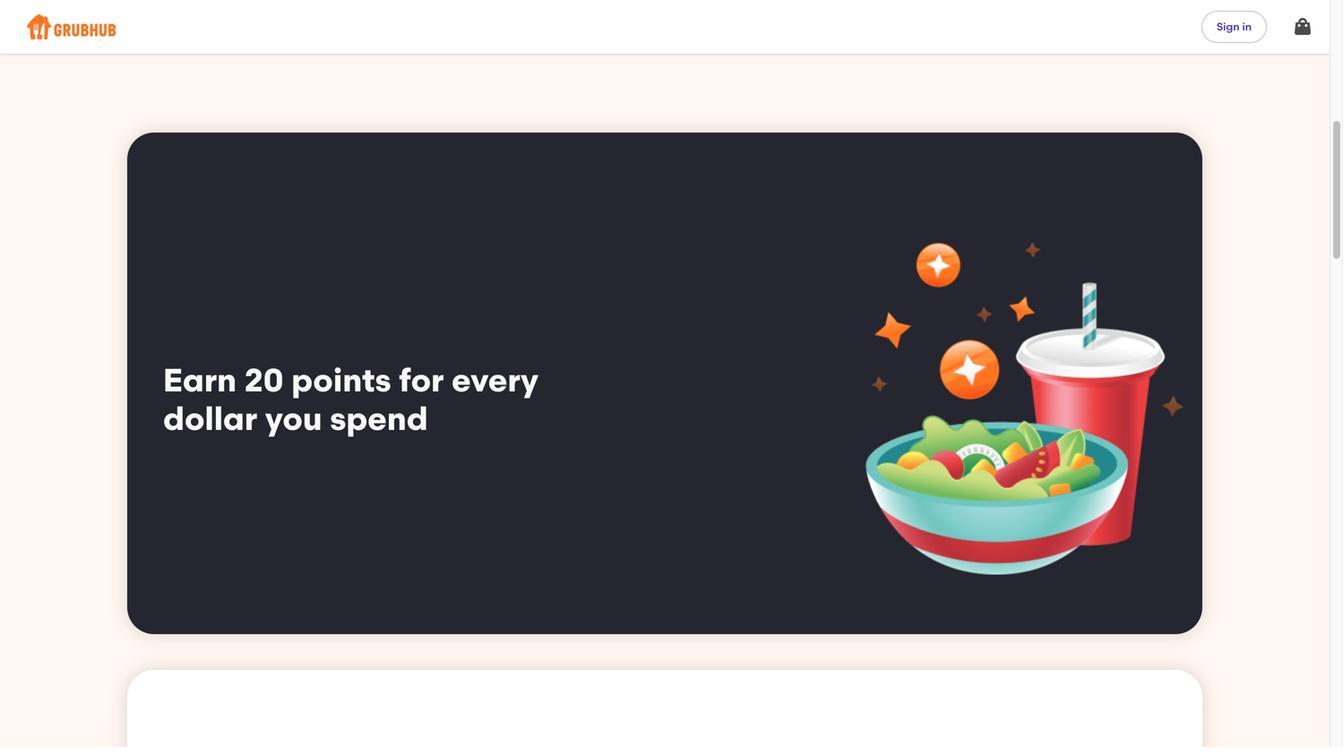 Task type: describe. For each thing, give the bounding box(es) containing it.
you
[[265, 400, 322, 438]]

for
[[399, 361, 444, 400]]

in
[[1242, 20, 1252, 33]]

grubhub logo image
[[27, 9, 116, 45]]

earn 20 points for every dollar you spend
[[163, 361, 539, 438]]

earn
[[163, 361, 237, 400]]

sign in link
[[1201, 11, 1267, 43]]



Task type: vqa. For each thing, say whether or not it's contained in the screenshot.
the rightmost the Milk
no



Task type: locate. For each thing, give the bounding box(es) containing it.
points
[[291, 361, 391, 400]]

20
[[244, 361, 284, 400]]

sign
[[1217, 20, 1240, 33]]

grubhub rewards food icon image
[[836, 228, 1184, 575]]

dollar
[[163, 400, 257, 438]]

every
[[452, 361, 539, 400]]

sign in
[[1217, 20, 1252, 33]]

spend
[[330, 400, 428, 438]]



